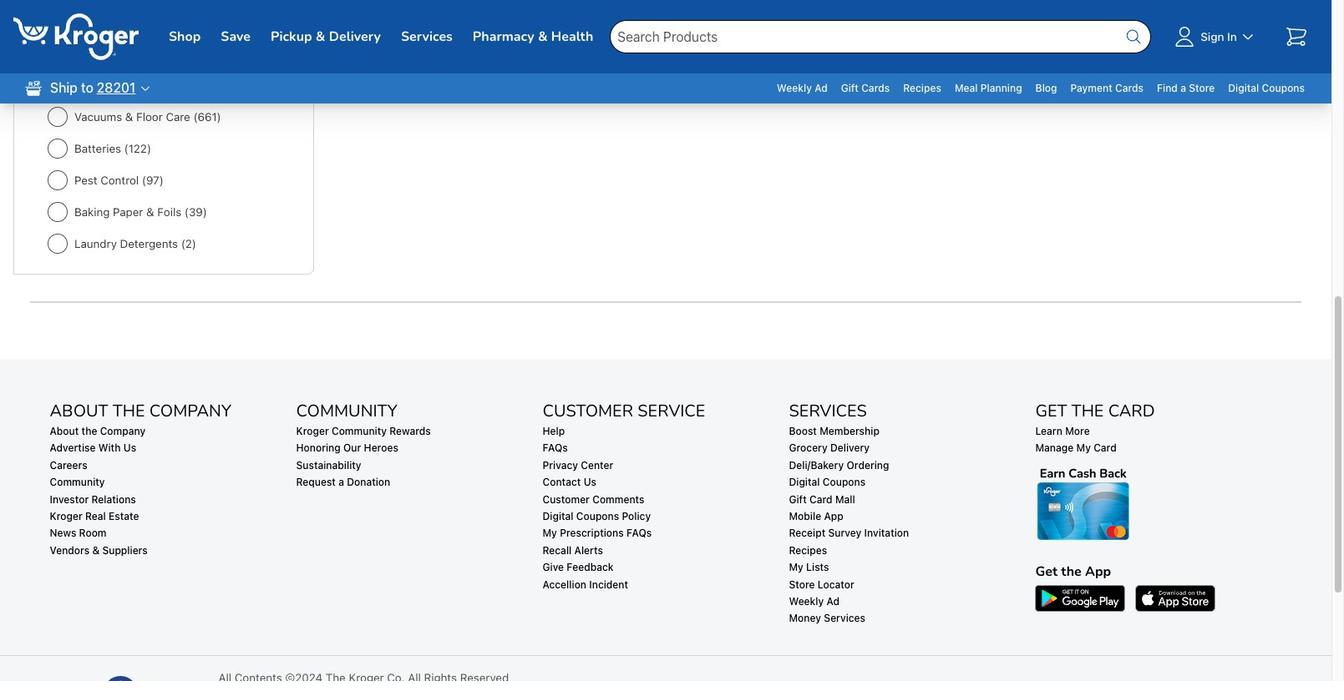 Task type: vqa. For each thing, say whether or not it's contained in the screenshot.
tab list
no



Task type: locate. For each thing, give the bounding box(es) containing it.
planning
[[980, 82, 1022, 94]]

2 vertical spatial my
[[789, 561, 803, 574]]

store right the 'find'
[[1189, 82, 1215, 94]]

sign in
[[1201, 30, 1237, 43]]

community inside community kroger community rewards honoring our heroes sustainability request a donation
[[332, 425, 387, 438]]

privacy center link
[[543, 459, 769, 473]]

honoring our heroes link
[[296, 442, 522, 456]]

my
[[1076, 442, 1091, 455], [543, 527, 557, 540], [789, 561, 803, 574]]

cards right payment
[[1115, 82, 1144, 94]]

privacy
[[543, 459, 578, 472]]

faqs down help
[[543, 442, 568, 455]]

0 vertical spatial digital
[[1228, 82, 1259, 94]]

my inside customer service help faqs privacy center contact us customer comments digital coupons policy my prescriptions faqs recall alerts give feedback accellion incident
[[543, 527, 557, 540]]

0 vertical spatial kroger
[[296, 425, 329, 438]]

kroger up honoring
[[296, 425, 329, 438]]

1 horizontal spatial the
[[1071, 400, 1104, 423]]

store
[[1189, 82, 1215, 94], [789, 578, 815, 591]]

1 horizontal spatial store
[[1189, 82, 1215, 94]]

digital inside services boost membership grocery delivery deli/bakery ordering digital coupons gift card mall mobile app receipt survey invitation recipes my lists store locator weekly ad money services
[[789, 476, 820, 489]]

1 horizontal spatial digital coupons link
[[1222, 74, 1311, 104]]

1 vertical spatial community
[[50, 476, 105, 489]]

water
[[74, 79, 105, 92]]

account menu image
[[1171, 23, 1198, 50]]

us down center
[[584, 476, 596, 489]]

2 vertical spatial coupons
[[576, 510, 619, 523]]

receipt
[[789, 527, 826, 540]]

1 horizontal spatial faqs
[[626, 527, 652, 540]]

digital down customer
[[543, 510, 574, 523]]

a down sustainability
[[338, 476, 344, 489]]

recipes link down receipt survey invitation link at the right bottom of page
[[789, 544, 1015, 558]]

1 horizontal spatial services
[[824, 613, 865, 625]]

0 horizontal spatial kroger
[[50, 510, 82, 523]]

footer navigation element
[[0, 359, 1332, 656]]

get the card learn more manage my card
[[1035, 400, 1155, 455]]

meal
[[955, 82, 978, 94]]

delivery down the membership
[[830, 442, 870, 455]]

the inside about the company about the company advertise with us careers community investor relations kroger real estate news room vendors & suppliers
[[113, 400, 145, 423]]

kroger fresh for everyone image
[[34, 677, 198, 682]]

app up the survey
[[824, 510, 843, 523]]

the inside the get the card learn more manage my card
[[1071, 400, 1104, 423]]

0 horizontal spatial delivery
[[329, 27, 381, 46]]

customer service element
[[543, 389, 789, 593]]

0 vertical spatial weekly
[[777, 82, 812, 94]]

0 vertical spatial delivery
[[329, 27, 381, 46]]

1 cards from the left
[[861, 82, 890, 94]]

0 horizontal spatial digital
[[543, 510, 574, 523]]

1 horizontal spatial kroger
[[296, 425, 329, 438]]

recipes link
[[897, 74, 948, 104], [789, 544, 1015, 558]]

digital inside customer service help faqs privacy center contact us customer comments digital coupons policy my prescriptions faqs recall alerts give feedback accellion incident
[[543, 510, 574, 523]]

1 vertical spatial us
[[584, 476, 596, 489]]

0 vertical spatial ad
[[815, 82, 828, 94]]

1 vertical spatial ad
[[827, 596, 840, 608]]

0 horizontal spatial faqs
[[543, 442, 568, 455]]

weekly inside services boost membership grocery delivery deli/bakery ordering digital coupons gift card mall mobile app receipt survey invitation recipes my lists store locator weekly ad money services
[[789, 596, 824, 608]]

kroger community rewards link
[[296, 425, 522, 439]]

0 vertical spatial services
[[401, 27, 453, 46]]

2 cards from the left
[[1115, 82, 1144, 94]]

Batteries radio
[[48, 139, 68, 159]]

laundry
[[74, 237, 117, 251]]

Trash Bags radio
[[48, 43, 68, 63]]

& down room
[[92, 544, 100, 557]]

services
[[401, 27, 453, 46], [824, 613, 865, 625]]

0 horizontal spatial the
[[113, 400, 145, 423]]

us down company
[[123, 442, 136, 455]]

0 vertical spatial the
[[82, 425, 97, 438]]

delivery inside dropdown button
[[329, 27, 381, 46]]

community
[[332, 425, 387, 438], [50, 476, 105, 489]]

my prescriptions faqs link
[[543, 527, 769, 541]]

digital
[[1228, 82, 1259, 94], [789, 476, 820, 489], [543, 510, 574, 523]]

recipes down "receipt"
[[789, 544, 827, 557]]

1 vertical spatial the
[[1061, 563, 1082, 582]]

1 vertical spatial coupons
[[823, 476, 866, 489]]

recipes left meal
[[903, 82, 941, 94]]

None search field
[[610, 0, 1151, 74]]

gift up mobile
[[789, 493, 807, 506]]

payment cards link
[[1064, 74, 1150, 104]]

my inside the get the card learn more manage my card
[[1076, 442, 1091, 455]]

coupons inside the digital coupons link
[[1262, 82, 1305, 94]]

0 vertical spatial digital coupons link
[[1222, 74, 1311, 104]]

about
[[50, 400, 108, 423]]

services inside services boost membership grocery delivery deli/bakery ordering digital coupons gift card mall mobile app receipt survey invitation recipes my lists store locator weekly ad money services
[[824, 613, 865, 625]]

services inside dropdown button
[[401, 27, 453, 46]]

2 the from the left
[[1071, 400, 1104, 423]]

weekly up money
[[789, 596, 824, 608]]

ad down locator
[[827, 596, 840, 608]]

center
[[581, 459, 613, 472]]

2 horizontal spatial coupons
[[1262, 82, 1305, 94]]

0 vertical spatial app
[[824, 510, 843, 523]]

services left 'pharmacy' in the left of the page
[[401, 27, 453, 46]]

card up mobile
[[809, 493, 833, 506]]

a right the 'find'
[[1180, 82, 1186, 94]]

0 horizontal spatial the
[[82, 425, 97, 438]]

1 vertical spatial recipes
[[789, 544, 827, 557]]

card inside the get the card learn more manage my card
[[1094, 442, 1117, 455]]

1 horizontal spatial recipes
[[903, 82, 941, 94]]

0 horizontal spatial app
[[824, 510, 843, 523]]

ad inside weekly ad "link"
[[815, 82, 828, 94]]

about
[[50, 425, 79, 438]]

weekly
[[777, 82, 812, 94], [789, 596, 824, 608]]

laundry detergents (2)
[[74, 237, 196, 251]]

payment cards
[[1070, 82, 1144, 94]]

1 horizontal spatial app
[[1085, 563, 1111, 582]]

services down locator
[[824, 613, 865, 625]]

0 horizontal spatial cards
[[861, 82, 890, 94]]

search image
[[1124, 27, 1144, 47]]

mall
[[835, 493, 855, 506]]

0 vertical spatial recipes
[[903, 82, 941, 94]]

0 horizontal spatial community
[[50, 476, 105, 489]]

0 vertical spatial gift
[[841, 82, 859, 94]]

gift right weekly ad
[[841, 82, 859, 94]]

careers
[[50, 459, 87, 472]]

1 horizontal spatial a
[[1180, 82, 1186, 94]]

our
[[343, 442, 361, 455]]

health
[[551, 27, 593, 46]]

alt text image
[[1035, 456, 1182, 550]]

1 horizontal spatial community
[[332, 425, 387, 438]]

2 vertical spatial digital
[[543, 510, 574, 523]]

vendors
[[50, 544, 90, 557]]

1 vertical spatial app
[[1085, 563, 1111, 582]]

community element
[[296, 389, 543, 490]]

1 horizontal spatial digital
[[789, 476, 820, 489]]

incident
[[589, 578, 628, 591]]

digital coupons link down in
[[1222, 74, 1311, 104]]

locator
[[818, 578, 854, 591]]

delivery
[[329, 27, 381, 46], [830, 442, 870, 455]]

1 vertical spatial delivery
[[830, 442, 870, 455]]

careers link
[[50, 459, 276, 473]]

1 horizontal spatial coupons
[[823, 476, 866, 489]]

the right get
[[1061, 563, 1082, 582]]

1 horizontal spatial my
[[789, 561, 803, 574]]

0 vertical spatial card
[[1094, 442, 1117, 455]]

the up the 'more'
[[1071, 400, 1104, 423]]

community up investor
[[50, 476, 105, 489]]

real
[[85, 510, 106, 523]]

digital coupons link
[[1222, 74, 1311, 104], [789, 476, 1015, 490]]

digital down deli/bakery
[[789, 476, 820, 489]]

us inside customer service help faqs privacy center contact us customer comments digital coupons policy my prescriptions faqs recall alerts give feedback accellion incident
[[584, 476, 596, 489]]

floor
[[136, 110, 163, 124]]

pickup
[[271, 27, 312, 46]]

give
[[543, 561, 564, 574]]

weekly ad link up money services link
[[789, 596, 1015, 610]]

& inside dropdown button
[[538, 27, 548, 46]]

1 vertical spatial store
[[789, 578, 815, 591]]

kroger inside about the company about the company advertise with us careers community investor relations kroger real estate news room vendors & suppliers
[[50, 510, 82, 523]]

brooms,
[[74, 15, 118, 28]]

1 vertical spatial gift
[[789, 493, 807, 506]]

services boost membership grocery delivery deli/bakery ordering digital coupons gift card mall mobile app receipt survey invitation recipes my lists store locator weekly ad money services
[[789, 400, 909, 625]]

1 horizontal spatial the
[[1061, 563, 1082, 582]]

sign
[[1201, 30, 1224, 43]]

0 horizontal spatial recipes
[[789, 544, 827, 557]]

ad left gift cards
[[815, 82, 828, 94]]

baking paper & foils (39)
[[74, 205, 207, 219]]

Water Filtration radio
[[48, 75, 68, 95]]

pickup & delivery button
[[264, 22, 388, 51]]

money services link
[[789, 613, 1015, 627]]

1 vertical spatial kroger
[[50, 510, 82, 523]]

my down the 'more'
[[1076, 442, 1091, 455]]

weekly left gift cards
[[777, 82, 812, 94]]

0 horizontal spatial store
[[789, 578, 815, 591]]

0 vertical spatial us
[[123, 442, 136, 455]]

the up company
[[113, 400, 145, 423]]

card down card on the bottom right
[[1094, 442, 1117, 455]]

1 the from the left
[[113, 400, 145, 423]]

0 horizontal spatial digital coupons link
[[789, 476, 1015, 490]]

0 horizontal spatial a
[[338, 476, 344, 489]]

0 horizontal spatial services
[[401, 27, 453, 46]]

digital coupons
[[1228, 82, 1305, 94]]

trash bags (725)
[[74, 47, 164, 60]]

community link
[[50, 476, 276, 490]]

get
[[1035, 563, 1058, 582]]

prescriptions
[[560, 527, 624, 540]]

recipes link left meal
[[897, 74, 948, 104]]

delivery right pickup
[[329, 27, 381, 46]]

0 vertical spatial faqs
[[543, 442, 568, 455]]

blog
[[1035, 82, 1057, 94]]

0 horizontal spatial card
[[809, 493, 833, 506]]

pharmacy & health
[[473, 27, 593, 46]]

card
[[1094, 442, 1117, 455], [809, 493, 833, 506]]

recipes
[[903, 82, 941, 94], [789, 544, 827, 557]]

filtration
[[108, 79, 154, 92]]

0 horizontal spatial my
[[543, 527, 557, 540]]

mops
[[121, 15, 150, 28]]

kroger up news
[[50, 510, 82, 523]]

1 vertical spatial digital
[[789, 476, 820, 489]]

1 horizontal spatial us
[[584, 476, 596, 489]]

the down about
[[82, 425, 97, 438]]

mobile
[[789, 510, 821, 523]]

& right pickup
[[316, 27, 325, 46]]

1 horizontal spatial delivery
[[830, 442, 870, 455]]

cards down search search field
[[861, 82, 890, 94]]

Laundry Detergents radio
[[48, 234, 68, 254]]

recall
[[543, 544, 572, 557]]

customer service help faqs privacy center contact us customer comments digital coupons policy my prescriptions faqs recall alerts give feedback accellion incident
[[543, 400, 705, 591]]

2 horizontal spatial my
[[1076, 442, 1091, 455]]

1 horizontal spatial gift
[[841, 82, 859, 94]]

0 horizontal spatial coupons
[[576, 510, 619, 523]]

& left "health"
[[538, 27, 548, 46]]

the inside get the card element
[[1061, 563, 1082, 582]]

company
[[149, 400, 231, 423]]

mobile app link
[[789, 510, 1015, 524]]

rewards
[[389, 425, 431, 438]]

& inside about the company about the company advertise with us careers community investor relations kroger real estate news room vendors & suppliers
[[92, 544, 100, 557]]

vacuums
[[74, 110, 122, 124]]

0 horizontal spatial gift
[[789, 493, 807, 506]]

gift cards
[[841, 82, 890, 94]]

0 vertical spatial community
[[332, 425, 387, 438]]

my left lists at the right of page
[[789, 561, 803, 574]]

1 vertical spatial faqs
[[626, 527, 652, 540]]

more
[[1065, 425, 1090, 438]]

1 vertical spatial my
[[543, 527, 557, 540]]

1 horizontal spatial card
[[1094, 442, 1117, 455]]

meal planning link
[[948, 74, 1029, 104]]

my up recall
[[543, 527, 557, 540]]

the
[[113, 400, 145, 423], [1071, 400, 1104, 423]]

0 vertical spatial my
[[1076, 442, 1091, 455]]

coupons inside services boost membership grocery delivery deli/bakery ordering digital coupons gift card mall mobile app receipt survey invitation recipes my lists store locator weekly ad money services
[[823, 476, 866, 489]]

1 vertical spatial card
[[809, 493, 833, 506]]

weekly ad link left gift cards
[[770, 74, 834, 104]]

footer
[[0, 359, 1332, 682]]

1 vertical spatial services
[[824, 613, 865, 625]]

app inside services boost membership grocery delivery deli/bakery ordering digital coupons gift card mall mobile app receipt survey invitation recipes my lists store locator weekly ad money services
[[824, 510, 843, 523]]

community up our
[[332, 425, 387, 438]]

get
[[1035, 400, 1067, 423]]

0 horizontal spatial us
[[123, 442, 136, 455]]

sign in button
[[1164, 17, 1270, 57]]

0 vertical spatial coupons
[[1262, 82, 1305, 94]]

1 horizontal spatial cards
[[1115, 82, 1144, 94]]

app up play store image
[[1085, 563, 1111, 582]]

0 vertical spatial weekly ad link
[[770, 74, 834, 104]]

1 vertical spatial weekly
[[789, 596, 824, 608]]

& right mops
[[153, 15, 161, 28]]

manage
[[1035, 442, 1074, 455]]

digital coupons link up the "gift card mall" link
[[789, 476, 1015, 490]]

store down lists at the right of page
[[789, 578, 815, 591]]

& left floor
[[125, 110, 133, 124]]

paper
[[113, 205, 143, 219]]

1 vertical spatial a
[[338, 476, 344, 489]]

digital down in
[[1228, 82, 1259, 94]]

learn more link
[[1035, 425, 1262, 439]]

in
[[1227, 30, 1237, 43]]

faqs down policy
[[626, 527, 652, 540]]

boost membership link
[[789, 425, 1015, 439]]

1 vertical spatial weekly ad link
[[789, 596, 1015, 610]]



Task type: describe. For each thing, give the bounding box(es) containing it.
pest
[[74, 174, 97, 187]]

bags
[[106, 47, 132, 60]]

28201
[[97, 80, 136, 95]]

learn
[[1035, 425, 1062, 438]]

donation
[[347, 476, 390, 489]]

trash
[[74, 47, 103, 60]]

lists
[[806, 561, 829, 574]]

payment
[[1070, 82, 1112, 94]]

news room link
[[50, 527, 276, 541]]

0 vertical spatial a
[[1180, 82, 1186, 94]]

cards for payment cards
[[1115, 82, 1144, 94]]

my inside services boost membership grocery delivery deli/bakery ordering digital coupons gift card mall mobile app receipt survey invitation recipes my lists store locator weekly ad money services
[[789, 561, 803, 574]]

give feedback link
[[543, 561, 769, 575]]

weekly ad link inside services "element"
[[789, 596, 1015, 610]]

cards for gift cards
[[861, 82, 890, 94]]

room
[[79, 527, 107, 540]]

Vacuums & Floor Care radio
[[48, 107, 68, 127]]

receipt survey invitation link
[[789, 527, 1015, 541]]

batteries (122)
[[74, 142, 151, 155]]

find a store link
[[1150, 74, 1222, 104]]

shop button
[[162, 22, 207, 51]]

community
[[296, 400, 397, 423]]

card inside services boost membership grocery delivery deli/bakery ordering digital coupons gift card mall mobile app receipt survey invitation recipes my lists store locator weekly ad money services
[[809, 493, 833, 506]]

(671)
[[157, 79, 184, 92]]

the inside about the company about the company advertise with us careers community investor relations kroger real estate news room vendors & suppliers
[[82, 425, 97, 438]]

estate
[[109, 510, 139, 523]]

the for get
[[1071, 400, 1104, 423]]

2 horizontal spatial digital
[[1228, 82, 1259, 94]]

help
[[543, 425, 565, 438]]

services button
[[394, 22, 459, 51]]

weekly ad
[[777, 82, 828, 94]]

Pest Control radio
[[48, 170, 68, 190]]

digital coupons policy link
[[543, 510, 769, 524]]

(122)
[[124, 142, 151, 155]]

membership
[[820, 425, 880, 438]]

vacuums & floor care (661)
[[74, 110, 221, 124]]

alerts
[[574, 544, 603, 557]]

request a donation link
[[296, 476, 522, 490]]

get the app
[[1035, 563, 1111, 582]]

batteries
[[74, 142, 121, 155]]

recipes inside services boost membership grocery delivery deli/bakery ordering digital coupons gift card mall mobile app receipt survey invitation recipes my lists store locator weekly ad money services
[[789, 544, 827, 557]]

kroger real estate link
[[50, 510, 276, 524]]

get the card element
[[1035, 389, 1282, 625]]

1 vertical spatial digital coupons link
[[789, 476, 1015, 490]]

save
[[221, 27, 251, 46]]

ad inside services boost membership grocery delivery deli/bakery ordering digital coupons gift card mall mobile app receipt survey invitation recipes my lists store locator weekly ad money services
[[827, 596, 840, 608]]

money
[[789, 613, 821, 625]]

water filtration (671)
[[74, 79, 184, 92]]

about the company element
[[50, 389, 296, 558]]

comments
[[592, 493, 644, 506]]

us inside about the company about the company advertise with us careers community investor relations kroger real estate news room vendors & suppliers
[[123, 442, 136, 455]]

heroes
[[364, 442, 398, 455]]

ship
[[50, 80, 78, 95]]

& inside dropdown button
[[316, 27, 325, 46]]

Baking Paper & Foils radio
[[48, 202, 68, 222]]

kroger logo image
[[13, 13, 139, 60]]

investor
[[50, 493, 89, 506]]

ship to 28201
[[50, 80, 136, 95]]

company
[[100, 425, 145, 438]]

footer containing about the company
[[0, 359, 1332, 682]]

meal planning
[[955, 82, 1022, 94]]

my lists link
[[789, 561, 1015, 575]]

services element
[[789, 389, 1035, 627]]

request
[[296, 476, 336, 489]]

customer
[[543, 400, 633, 423]]

(2)
[[181, 237, 196, 251]]

community inside about the company about the company advertise with us careers community investor relations kroger real estate news room vendors & suppliers
[[50, 476, 105, 489]]

deli/bakery
[[789, 459, 844, 472]]

boost
[[789, 425, 817, 438]]

accellion
[[543, 578, 586, 591]]

delivery inside services boost membership grocery delivery deli/bakery ordering digital coupons gift card mall mobile app receipt survey invitation recipes my lists store locator weekly ad money services
[[830, 442, 870, 455]]

(854)
[[207, 15, 237, 28]]

advertise
[[50, 442, 96, 455]]

(725)
[[135, 47, 164, 60]]

about the company link
[[50, 425, 276, 439]]

to
[[81, 80, 94, 95]]

gift inside services boost membership grocery delivery deli/bakery ordering digital coupons gift card mall mobile app receipt survey invitation recipes my lists store locator weekly ad money services
[[789, 493, 807, 506]]

app store image
[[1136, 585, 1216, 612]]

recall alerts link
[[543, 544, 769, 558]]

& left foils
[[146, 205, 154, 219]]

pickup & delivery
[[271, 27, 381, 46]]

suppliers
[[102, 544, 148, 557]]

a inside community kroger community rewards honoring our heroes sustainability request a donation
[[338, 476, 344, 489]]

feedback
[[567, 561, 614, 574]]

gift card mall link
[[789, 493, 1015, 507]]

pest control (97)
[[74, 174, 164, 187]]

grocery
[[789, 442, 828, 455]]

community kroger community rewards honoring our heroes sustainability request a donation
[[296, 400, 431, 489]]

news
[[50, 527, 76, 540]]

0 vertical spatial recipes link
[[897, 74, 948, 104]]

dusters
[[164, 15, 204, 28]]

0 vertical spatial store
[[1189, 82, 1215, 94]]

service
[[638, 400, 705, 423]]

blog link
[[1029, 74, 1064, 104]]

vendors & suppliers link
[[50, 544, 276, 558]]

(661)
[[193, 110, 221, 124]]

customer comments link
[[543, 493, 769, 507]]

the for about
[[113, 400, 145, 423]]

kroger inside community kroger community rewards honoring our heroes sustainability request a donation
[[296, 425, 329, 438]]

pharmacy & health button
[[466, 22, 600, 51]]

app inside get the card element
[[1085, 563, 1111, 582]]

1 vertical spatial recipes link
[[789, 544, 1015, 558]]

Brooms, Mops & Dusters radio
[[48, 12, 68, 32]]

(39)
[[185, 205, 207, 219]]

play store image
[[1035, 585, 1126, 612]]

detergents
[[120, 237, 178, 251]]

coupons inside customer service help faqs privacy center contact us customer comments digital coupons policy my prescriptions faqs recall alerts give feedback accellion incident
[[576, 510, 619, 523]]

store inside services boost membership grocery delivery deli/bakery ordering digital coupons gift card mall mobile app receipt survey invitation recipes my lists store locator weekly ad money services
[[789, 578, 815, 591]]

with
[[98, 442, 121, 455]]

invitation
[[864, 527, 909, 540]]

sustainability
[[296, 459, 361, 472]]

control
[[100, 174, 139, 187]]

Search search field
[[610, 20, 1151, 53]]



